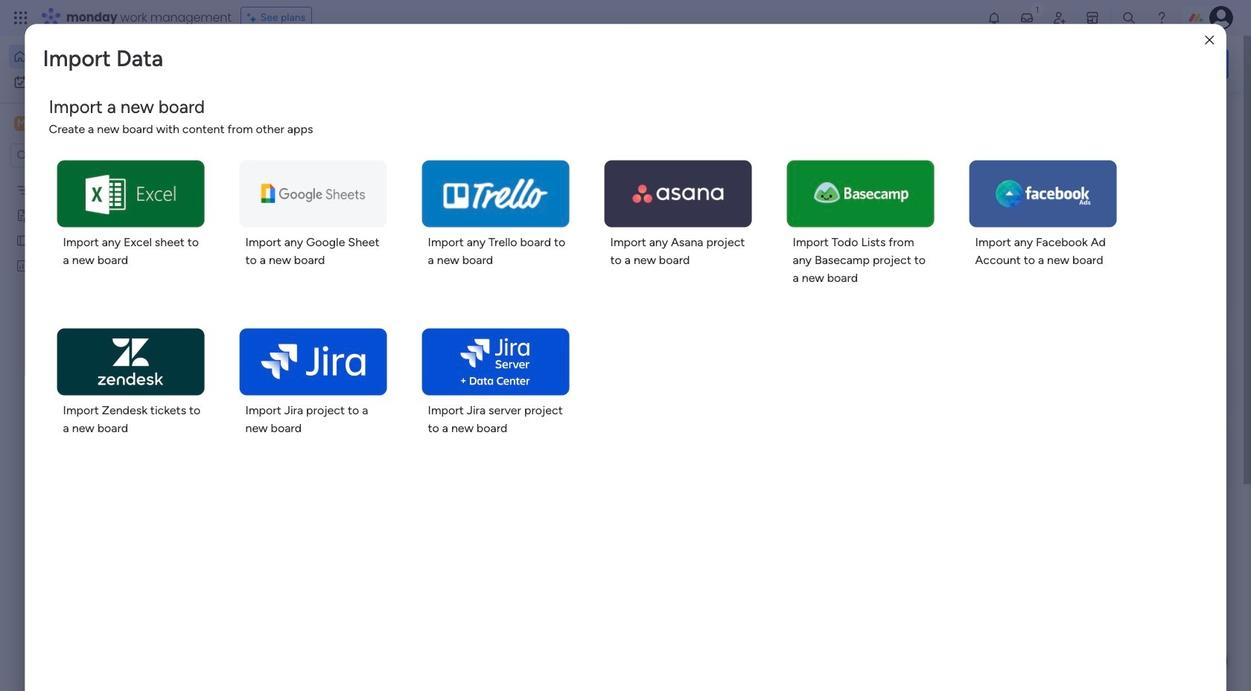 Task type: describe. For each thing, give the bounding box(es) containing it.
public board image
[[16, 233, 30, 247]]

getting started element
[[1006, 356, 1229, 415]]

kendall parks image
[[1210, 6, 1233, 30]]

close image
[[1205, 35, 1214, 46]]

help center element
[[1006, 427, 1229, 487]]

help image
[[1154, 10, 1169, 25]]

2 vertical spatial option
[[0, 176, 190, 179]]

private board image
[[16, 208, 30, 222]]

0 vertical spatial option
[[9, 45, 181, 69]]

invite members image
[[1052, 10, 1067, 25]]

update feed image
[[1020, 10, 1035, 25]]

select product image
[[13, 10, 28, 25]]

workspace image
[[14, 115, 29, 132]]

templates image image
[[1019, 112, 1216, 215]]



Task type: locate. For each thing, give the bounding box(es) containing it.
list box
[[0, 174, 190, 479]]

public dashboard image
[[16, 258, 30, 273]]

search everything image
[[1122, 10, 1137, 25]]

workspace selection element
[[14, 115, 124, 134]]

see plans image
[[247, 10, 260, 26]]

1 vertical spatial option
[[9, 70, 181, 94]]

monday marketplace image
[[1085, 10, 1100, 25]]

quick search results list box
[[230, 139, 970, 519]]

close recently visited image
[[230, 121, 248, 139]]

option
[[9, 45, 181, 69], [9, 70, 181, 94], [0, 176, 190, 179]]

notifications image
[[987, 10, 1002, 25]]

1 image
[[1031, 1, 1044, 18]]

Search in workspace field
[[31, 147, 124, 164]]



Task type: vqa. For each thing, say whether or not it's contained in the screenshot.
all columns
no



